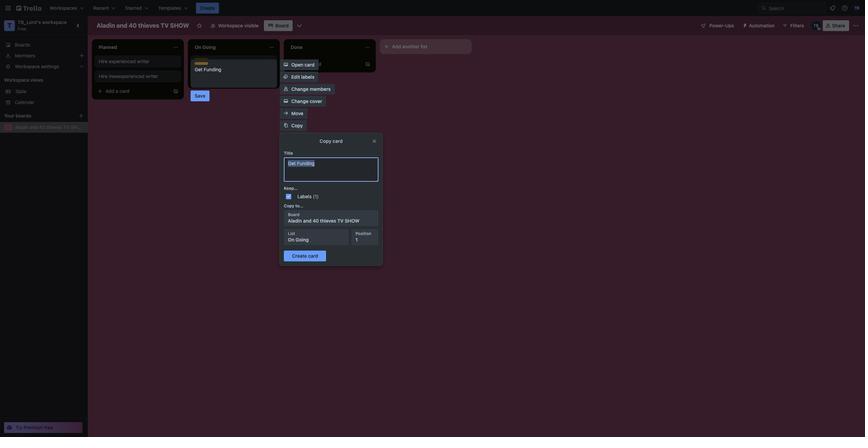 Task type: vqa. For each thing, say whether or not it's contained in the screenshot.
hire
yes



Task type: locate. For each thing, give the bounding box(es) containing it.
1 vertical spatial add
[[298, 61, 307, 67]]

inexexperienced
[[109, 73, 144, 79]]

writer down hire experienced writer link
[[146, 73, 158, 79]]

change members button
[[280, 84, 335, 95]]

2 vertical spatial and
[[303, 218, 312, 224]]

hire inside 'hire inexexperienced writer' link
[[99, 73, 108, 79]]

1 vertical spatial writer
[[146, 73, 158, 79]]

a down inexexperienced at the top of the page
[[116, 88, 118, 94]]

0 horizontal spatial tv
[[63, 124, 69, 130]]

2 hire from the top
[[99, 73, 108, 79]]

0 vertical spatial add
[[392, 44, 401, 49]]

copy for copy card
[[320, 138, 332, 144]]

writer up 'hire inexexperienced writer' link
[[137, 58, 150, 64]]

0 vertical spatial board
[[276, 23, 289, 28]]

edit inside edit labels button
[[291, 74, 300, 80]]

Board name text field
[[93, 20, 193, 31]]

show
[[170, 22, 189, 29], [71, 124, 85, 130], [345, 218, 360, 224]]

and
[[117, 22, 127, 29], [30, 124, 38, 130], [303, 218, 312, 224]]

0 horizontal spatial a
[[116, 88, 118, 94]]

1 vertical spatial thieves
[[46, 124, 62, 130]]

a
[[308, 61, 310, 67], [116, 88, 118, 94]]

1 horizontal spatial aladin
[[97, 22, 115, 29]]

1 horizontal spatial get funding text field
[[284, 158, 379, 182]]

show down add board image
[[71, 124, 85, 130]]

copy for copy
[[291, 123, 303, 128]]

edit left dates
[[291, 135, 300, 141]]

2 horizontal spatial aladin
[[288, 218, 302, 224]]

0 vertical spatial aladin and 40 thieves tv show
[[97, 22, 189, 29]]

workspace inside button
[[218, 23, 243, 28]]

card right open
[[305, 62, 315, 68]]

filters
[[791, 23, 805, 28]]

add a card
[[298, 61, 322, 67], [105, 88, 130, 94]]

1 vertical spatial workspace
[[4, 77, 29, 83]]

show up position
[[345, 218, 360, 224]]

card right dates
[[333, 138, 343, 144]]

create button
[[196, 3, 219, 14]]

add a card button up labels
[[287, 59, 362, 70]]

labels
[[301, 74, 315, 80]]

position
[[356, 231, 371, 236]]

and inside the board name text box
[[117, 22, 127, 29]]

labels
[[298, 194, 312, 200]]

archive button
[[280, 145, 312, 156]]

1 vertical spatial tv
[[63, 124, 69, 130]]

boards link
[[0, 40, 88, 50]]

a for add a card button associated with create from template… icon
[[308, 61, 310, 67]]

calendar
[[15, 99, 34, 105]]

0 notifications image
[[829, 4, 837, 12]]

tv
[[161, 22, 169, 29], [63, 124, 69, 130], [338, 218, 344, 224]]

show menu image
[[853, 22, 860, 29]]

2 horizontal spatial thieves
[[320, 218, 336, 224]]

None submit
[[284, 251, 326, 262]]

1 vertical spatial show
[[71, 124, 85, 130]]

2 horizontal spatial show
[[345, 218, 360, 224]]

hire experienced writer
[[99, 58, 150, 64]]

2 change from the top
[[291, 98, 309, 104]]

0 horizontal spatial 40
[[39, 124, 45, 130]]

0 vertical spatial 40
[[129, 22, 137, 29]]

0 horizontal spatial thieves
[[46, 124, 62, 130]]

add a card up labels
[[298, 61, 322, 67]]

board
[[276, 23, 289, 28], [288, 212, 300, 217]]

0 vertical spatial add a card
[[298, 61, 322, 67]]

share
[[833, 23, 846, 28]]

card
[[312, 61, 322, 67], [305, 62, 315, 68], [120, 88, 130, 94], [333, 138, 343, 144]]

1 horizontal spatial add
[[298, 61, 307, 67]]

copy inside button
[[291, 123, 303, 128]]

copy left to…
[[284, 204, 295, 209]]

t
[[7, 22, 12, 29]]

ups
[[726, 23, 735, 28]]

1 horizontal spatial add a card
[[298, 61, 322, 67]]

writer for hire experienced writer
[[137, 58, 150, 64]]

0 vertical spatial tv
[[161, 22, 169, 29]]

color: yellow, title: "less than $25m" element up get
[[195, 58, 208, 61]]

edit
[[291, 74, 300, 80], [291, 135, 300, 141]]

1 horizontal spatial and
[[117, 22, 127, 29]]

change down edit labels button
[[291, 86, 309, 92]]

change
[[291, 86, 309, 92], [291, 98, 309, 104]]

to…
[[296, 204, 304, 209]]

cover
[[310, 98, 322, 104]]

open card
[[291, 62, 315, 68]]

hire for hire inexexperienced writer
[[99, 73, 108, 79]]

thieves inside board aladin and 40 thieves tv show
[[320, 218, 336, 224]]

your boards with 1 items element
[[4, 112, 68, 120]]

0 vertical spatial workspace
[[218, 23, 243, 28]]

hire left inexexperienced at the top of the page
[[99, 73, 108, 79]]

2 horizontal spatial add
[[392, 44, 401, 49]]

0 horizontal spatial workspace
[[4, 77, 29, 83]]

1 horizontal spatial a
[[308, 61, 310, 67]]

Get Funding text field
[[195, 66, 273, 85], [284, 158, 379, 182]]

0 horizontal spatial add
[[105, 88, 114, 94]]

your boards
[[4, 113, 31, 119]]

0 vertical spatial color: yellow, title: "less than $25m" element
[[195, 58, 208, 61]]

1 vertical spatial copy
[[320, 138, 332, 144]]

0 horizontal spatial add a card
[[105, 88, 130, 94]]

visible
[[244, 23, 259, 28]]

copy down the move
[[291, 123, 303, 128]]

0 vertical spatial writer
[[137, 58, 150, 64]]

a for create from template… image's add a card button
[[116, 88, 118, 94]]

open card link
[[280, 60, 319, 70]]

2 vertical spatial show
[[345, 218, 360, 224]]

copy right dates
[[320, 138, 332, 144]]

add left another
[[392, 44, 401, 49]]

edit labels button
[[280, 72, 319, 83]]

color: yellow, title: "less than $25m" element
[[195, 58, 208, 61], [195, 62, 208, 65]]

change up the move
[[291, 98, 309, 104]]

0 horizontal spatial add a card button
[[95, 86, 170, 97]]

add a card button for create from template… image
[[95, 86, 170, 97]]

card up labels
[[312, 61, 322, 67]]

calendar link
[[15, 99, 84, 106]]

1 horizontal spatial workspace
[[218, 23, 243, 28]]

1 edit from the top
[[291, 74, 300, 80]]

0 vertical spatial aladin
[[97, 22, 115, 29]]

hire experienced writer link
[[99, 58, 177, 65]]

archive
[[291, 147, 308, 153]]

a right open
[[308, 61, 310, 67]]

change cover
[[291, 98, 322, 104]]

aladin and 40 thieves tv show
[[97, 22, 189, 29], [15, 124, 85, 130]]

add board image
[[78, 113, 84, 119]]

1 horizontal spatial aladin and 40 thieves tv show
[[97, 22, 189, 29]]

edit left labels
[[291, 74, 300, 80]]

0 vertical spatial a
[[308, 61, 310, 67]]

workspace visible
[[218, 23, 259, 28]]

2 horizontal spatial and
[[303, 218, 312, 224]]

card down inexexperienced at the top of the page
[[120, 88, 130, 94]]

hire inside hire experienced writer link
[[99, 58, 108, 64]]

save button
[[191, 91, 210, 101]]

0 vertical spatial show
[[170, 22, 189, 29]]

workspace left 'visible' at top left
[[218, 23, 243, 28]]

1 vertical spatial 40
[[39, 124, 45, 130]]

40 inside the board name text box
[[129, 22, 137, 29]]

board down copy to…
[[288, 212, 300, 217]]

1 horizontal spatial show
[[170, 22, 189, 29]]

0 vertical spatial change
[[291, 86, 309, 92]]

and inside aladin and 40 thieves tv show link
[[30, 124, 38, 130]]

2 vertical spatial 40
[[313, 218, 319, 224]]

automation
[[750, 23, 775, 28]]

1 vertical spatial change
[[291, 98, 309, 104]]

1 horizontal spatial thieves
[[138, 22, 159, 29]]

boards
[[15, 42, 30, 48]]

move button
[[280, 108, 308, 119]]

workspace up the table
[[4, 77, 29, 83]]

1 horizontal spatial add a card button
[[287, 59, 362, 70]]

thieves inside the board name text box
[[138, 22, 159, 29]]

add another list button
[[380, 39, 472, 54]]

hire
[[99, 58, 108, 64], [99, 73, 108, 79]]

2 vertical spatial copy
[[284, 204, 295, 209]]

0 vertical spatial and
[[117, 22, 127, 29]]

thieves
[[138, 22, 159, 29], [46, 124, 62, 130], [320, 218, 336, 224]]

edit for edit labels
[[291, 74, 300, 80]]

0 horizontal spatial aladin and 40 thieves tv show
[[15, 124, 85, 130]]

add a card down inexexperienced at the top of the page
[[105, 88, 130, 94]]

hire left experienced
[[99, 58, 108, 64]]

tv inside the board name text box
[[161, 22, 169, 29]]

workspace
[[218, 23, 243, 28], [4, 77, 29, 83]]

title
[[284, 151, 293, 156]]

2 horizontal spatial 40
[[313, 218, 319, 224]]

your
[[4, 113, 14, 119]]

1 vertical spatial add a card
[[105, 88, 130, 94]]

1 vertical spatial edit
[[291, 135, 300, 141]]

board inside board aladin and 40 thieves tv show
[[288, 212, 300, 217]]

2 vertical spatial thieves
[[320, 218, 336, 224]]

0 horizontal spatial aladin
[[15, 124, 28, 130]]

add
[[392, 44, 401, 49], [298, 61, 307, 67], [105, 88, 114, 94]]

sm image
[[740, 20, 750, 30]]

2 vertical spatial aladin
[[288, 218, 302, 224]]

1 horizontal spatial tv
[[161, 22, 169, 29]]

keep… labels (1)
[[284, 186, 319, 200]]

1 vertical spatial a
[[116, 88, 118, 94]]

2 horizontal spatial tv
[[338, 218, 344, 224]]

board link
[[264, 20, 293, 31]]

edit inside button
[[291, 135, 300, 141]]

0 horizontal spatial and
[[30, 124, 38, 130]]

copy for copy to…
[[284, 204, 295, 209]]

aladin inside board aladin and 40 thieves tv show
[[288, 218, 302, 224]]

1 vertical spatial aladin and 40 thieves tv show
[[15, 124, 85, 130]]

0 vertical spatial get funding text field
[[195, 66, 273, 85]]

0 vertical spatial thieves
[[138, 22, 159, 29]]

1 vertical spatial add a card button
[[95, 86, 170, 97]]

1 vertical spatial and
[[30, 124, 38, 130]]

show inside the board name text box
[[170, 22, 189, 29]]

automation button
[[740, 20, 779, 31]]

1 vertical spatial aladin
[[15, 124, 28, 130]]

1 vertical spatial hire
[[99, 73, 108, 79]]

create
[[200, 5, 215, 11]]

1 hire from the top
[[99, 58, 108, 64]]

1 vertical spatial board
[[288, 212, 300, 217]]

change members
[[291, 86, 331, 92]]

save
[[195, 93, 206, 99]]

add a card button
[[287, 59, 362, 70], [95, 86, 170, 97]]

0 vertical spatial edit
[[291, 74, 300, 80]]

board left customize views icon
[[276, 23, 289, 28]]

add up edit labels
[[298, 61, 307, 67]]

aladin inside the board name text box
[[97, 22, 115, 29]]

1 change from the top
[[291, 86, 309, 92]]

color: yellow, title: "less than $25m" element up 'save'
[[195, 62, 208, 65]]

2 edit from the top
[[291, 135, 300, 141]]

board for board aladin and 40 thieves tv show
[[288, 212, 300, 217]]

2 vertical spatial add
[[105, 88, 114, 94]]

add a card button down hire inexexperienced writer
[[95, 86, 170, 97]]

0 vertical spatial copy
[[291, 123, 303, 128]]

tyler black (tylerblack44) image
[[853, 4, 862, 12]]

copy to…
[[284, 204, 304, 209]]

add down inexexperienced at the top of the page
[[105, 88, 114, 94]]

show left "star or unstar board" image
[[170, 22, 189, 29]]

tb_lord's workspace link
[[18, 19, 67, 25]]

0 vertical spatial hire
[[99, 58, 108, 64]]

1 horizontal spatial 40
[[129, 22, 137, 29]]

aladin and 40 thieves tv show inside the board name text box
[[97, 22, 189, 29]]

0 horizontal spatial get funding text field
[[195, 66, 273, 85]]

0 vertical spatial add a card button
[[287, 59, 362, 70]]

1 vertical spatial color: yellow, title: "less than $25m" element
[[195, 62, 208, 65]]

2 vertical spatial tv
[[338, 218, 344, 224]]

and inside board aladin and 40 thieves tv show
[[303, 218, 312, 224]]



Task type: describe. For each thing, give the bounding box(es) containing it.
customize views image
[[296, 22, 303, 29]]

change for change members
[[291, 86, 309, 92]]

t link
[[4, 20, 15, 31]]

power-ups
[[710, 23, 735, 28]]

power-
[[710, 23, 726, 28]]

add a card for create from template… icon
[[298, 61, 322, 67]]

tb_lord's workspace free
[[18, 19, 67, 31]]

writer for hire inexexperienced writer
[[146, 73, 158, 79]]

primary element
[[0, 0, 866, 16]]

aladin and 40 thieves tv show link
[[15, 124, 85, 131]]

create from template… image
[[365, 62, 371, 67]]

add another list
[[392, 44, 428, 49]]

try premium free button
[[4, 423, 83, 433]]

hire inexexperienced writer link
[[99, 73, 177, 80]]

get
[[195, 63, 203, 68]]

views
[[30, 77, 43, 83]]

filters button
[[781, 20, 807, 31]]

premium
[[24, 425, 43, 431]]

create from template… image
[[173, 89, 179, 94]]

(1)
[[313, 194, 319, 200]]

members
[[15, 53, 35, 58]]

add a card button for create from template… icon
[[287, 59, 362, 70]]

thieves inside aladin and 40 thieves tv show link
[[46, 124, 62, 130]]

workspace views
[[4, 77, 43, 83]]

on
[[288, 237, 295, 243]]

workspace for workspace views
[[4, 77, 29, 83]]

0 horizontal spatial show
[[71, 124, 85, 130]]

1
[[356, 237, 358, 243]]

move
[[291, 111, 304, 116]]

get funding link
[[195, 62, 273, 69]]

board aladin and 40 thieves tv show
[[288, 212, 360, 224]]

workspace visible button
[[206, 20, 263, 31]]

add a card for create from template… image
[[105, 88, 130, 94]]

open
[[291, 62, 303, 68]]

list
[[288, 231, 295, 236]]

power-ups button
[[696, 20, 739, 31]]

try
[[16, 425, 22, 431]]

edit dates
[[291, 135, 314, 141]]

list
[[421, 44, 428, 49]]

add inside button
[[392, 44, 401, 49]]

edit for edit dates
[[291, 135, 300, 141]]

add for create from template… icon
[[298, 61, 307, 67]]

tv inside aladin and 40 thieves tv show link
[[63, 124, 69, 130]]

members
[[310, 86, 331, 92]]

open information menu image
[[842, 5, 849, 11]]

board for board
[[276, 23, 289, 28]]

edit labels
[[291, 74, 315, 80]]

tb_lord's
[[18, 19, 41, 25]]

1 vertical spatial get funding text field
[[284, 158, 379, 182]]

copy button
[[280, 120, 307, 131]]

try premium free
[[16, 425, 53, 431]]

experienced
[[109, 58, 136, 64]]

40 inside board aladin and 40 thieves tv show
[[313, 218, 319, 224]]

tb_lord (tylerblack44) image
[[812, 21, 821, 30]]

table link
[[15, 88, 84, 95]]

hire inexexperienced writer
[[99, 73, 158, 79]]

keep…
[[284, 186, 298, 191]]

copy card
[[320, 138, 343, 144]]

1 color: yellow, title: "less than $25m" element from the top
[[195, 58, 208, 61]]

workspace for workspace visible
[[218, 23, 243, 28]]

free
[[18, 26, 26, 31]]

members link
[[0, 50, 88, 61]]

funding
[[204, 63, 221, 68]]

share button
[[823, 20, 850, 31]]

position 1
[[356, 231, 371, 243]]

going
[[296, 237, 309, 243]]

another
[[402, 44, 420, 49]]

change cover button
[[280, 96, 326, 107]]

show inside board aladin and 40 thieves tv show
[[345, 218, 360, 224]]

boards
[[16, 113, 31, 119]]

edit card image
[[268, 58, 274, 64]]

tv inside board aladin and 40 thieves tv show
[[338, 218, 344, 224]]

add for create from template… image
[[105, 88, 114, 94]]

2 color: yellow, title: "less than $25m" element from the top
[[195, 62, 208, 65]]

dates
[[301, 135, 314, 141]]

change for change cover
[[291, 98, 309, 104]]

table
[[15, 89, 27, 94]]

list on going
[[288, 231, 309, 243]]

star or unstar board image
[[197, 23, 202, 28]]

edit dates button
[[280, 133, 318, 143]]

Search field
[[767, 3, 826, 13]]

hire for hire experienced writer
[[99, 58, 108, 64]]

get funding
[[195, 63, 221, 68]]

search image
[[761, 5, 767, 11]]

free
[[44, 425, 53, 431]]

workspace
[[42, 19, 67, 25]]



